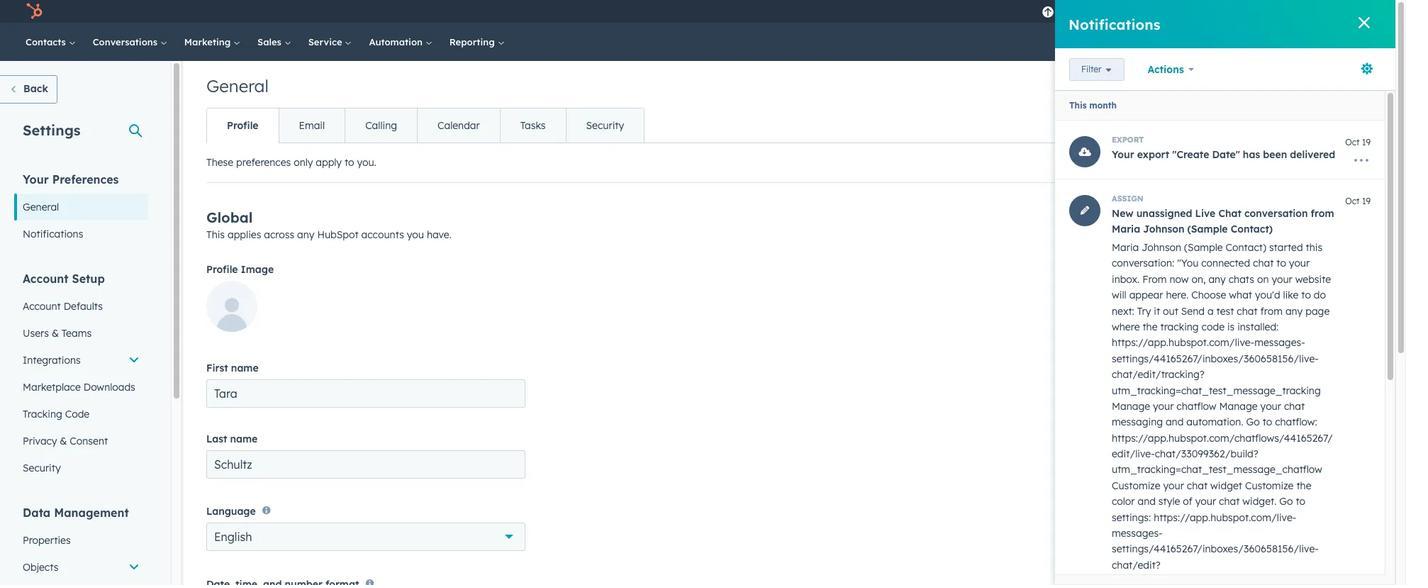 Task type: describe. For each thing, give the bounding box(es) containing it.
1 vertical spatial security link
[[14, 455, 148, 482]]

privacy & consent link
[[14, 428, 148, 455]]

security inside account setup element
[[23, 462, 61, 474]]

teams
[[62, 327, 92, 340]]

tasks
[[520, 119, 546, 132]]

account setup
[[23, 272, 105, 286]]

management
[[54, 506, 129, 520]]

hubspot image
[[26, 3, 43, 20]]

account for account setup
[[23, 272, 69, 286]]

marketplace downloads
[[23, 381, 135, 394]]

apoptosis studios 2 button
[[1246, 0, 1377, 23]]

calling link
[[345, 108, 417, 143]]

conversations link
[[84, 23, 176, 61]]

these
[[206, 156, 233, 169]]

upgrade
[[1058, 7, 1097, 18]]

language
[[206, 505, 256, 518]]

apply
[[316, 156, 342, 169]]

account defaults link
[[14, 293, 148, 320]]

your preferences
[[23, 172, 119, 187]]

your preferences element
[[14, 172, 148, 247]]

account setup element
[[14, 271, 148, 482]]

edit button
[[206, 281, 257, 337]]

last
[[206, 433, 227, 445]]

users
[[23, 327, 49, 340]]

notifications button
[[1219, 0, 1243, 23]]

settings
[[23, 121, 81, 139]]

profile for profile
[[227, 119, 258, 132]]

menu containing apoptosis studios 2
[[1032, 0, 1379, 23]]

back
[[23, 82, 48, 95]]

tracking code link
[[14, 401, 148, 428]]

back link
[[0, 75, 57, 104]]

privacy
[[23, 435, 57, 447]]

0 vertical spatial security link
[[566, 108, 644, 143]]

tracking
[[23, 408, 62, 421]]

setup
[[72, 272, 105, 286]]

1 horizontal spatial general
[[206, 75, 269, 96]]

& for privacy
[[60, 435, 67, 447]]

tara schultz image
[[1254, 5, 1267, 18]]

search image
[[1366, 37, 1376, 47]]

general inside your preferences element
[[23, 201, 59, 213]]

contacts link
[[17, 23, 84, 61]]

apoptosis
[[1270, 6, 1313, 17]]

search button
[[1359, 30, 1383, 54]]

email
[[299, 119, 325, 132]]

to
[[345, 156, 354, 169]]

navigation containing profile
[[206, 108, 645, 143]]

you
[[407, 228, 424, 241]]

sales
[[257, 36, 284, 48]]

Search HubSpot search field
[[1196, 30, 1370, 54]]

properties link
[[14, 527, 148, 554]]

calendar link
[[417, 108, 500, 143]]

applies
[[228, 228, 261, 241]]

users & teams link
[[14, 320, 148, 347]]

your
[[23, 172, 49, 187]]

english button
[[206, 523, 525, 551]]

first
[[206, 362, 228, 374]]

help button
[[1171, 0, 1195, 23]]

preferences
[[52, 172, 119, 187]]

profile image
[[206, 263, 274, 276]]

last name
[[206, 433, 258, 445]]

reporting link
[[441, 23, 513, 61]]

service
[[308, 36, 345, 48]]

accounts
[[361, 228, 404, 241]]

tasks link
[[500, 108, 566, 143]]

objects button
[[14, 554, 148, 581]]

settings image
[[1201, 6, 1213, 19]]

notifications image
[[1224, 6, 1237, 19]]



Task type: locate. For each thing, give the bounding box(es) containing it.
hubspot
[[317, 228, 359, 241]]

preferences
[[236, 156, 291, 169]]

general link
[[14, 194, 148, 221]]

1 horizontal spatial security
[[586, 119, 624, 132]]

2
[[1351, 6, 1356, 17]]

profile link
[[207, 108, 278, 143]]

0 horizontal spatial security link
[[14, 455, 148, 482]]

name
[[231, 362, 259, 374], [230, 433, 258, 445]]

0 vertical spatial name
[[231, 362, 259, 374]]

security link
[[566, 108, 644, 143], [14, 455, 148, 482]]

& right users
[[52, 327, 59, 340]]

tracking code
[[23, 408, 90, 421]]

global this applies across any hubspot accounts you have.
[[206, 208, 452, 241]]

only
[[294, 156, 313, 169]]

marketing
[[184, 36, 233, 48]]

2 account from the top
[[23, 300, 61, 313]]

defaults
[[64, 300, 103, 313]]

profile left image
[[206, 263, 238, 276]]

1 vertical spatial profile
[[206, 263, 238, 276]]

name for first name
[[231, 362, 259, 374]]

studios
[[1316, 6, 1348, 17]]

name right last at left bottom
[[230, 433, 258, 445]]

apoptosis studios 2
[[1270, 6, 1356, 17]]

first name
[[206, 362, 259, 374]]

navigation
[[206, 108, 645, 143]]

account for account defaults
[[23, 300, 61, 313]]

code
[[65, 408, 90, 421]]

notifications
[[23, 228, 83, 240]]

any
[[297, 228, 314, 241]]

consent
[[70, 435, 108, 447]]

0 horizontal spatial &
[[52, 327, 59, 340]]

1 vertical spatial name
[[230, 433, 258, 445]]

account
[[23, 272, 69, 286], [23, 300, 61, 313]]

marketplaces image
[[1147, 6, 1160, 19]]

users & teams
[[23, 327, 92, 340]]

& inside 'link'
[[60, 435, 67, 447]]

notifications link
[[14, 221, 148, 247]]

name for last name
[[230, 433, 258, 445]]

across
[[264, 228, 294, 241]]

conversations
[[93, 36, 160, 48]]

marketing link
[[176, 23, 249, 61]]

1 vertical spatial security
[[23, 462, 61, 474]]

menu
[[1032, 0, 1379, 23]]

objects
[[23, 561, 58, 574]]

properties
[[23, 534, 71, 547]]

calling icon image
[[1117, 6, 1130, 18]]

& right privacy
[[60, 435, 67, 447]]

hubspot link
[[17, 3, 53, 20]]

privacy & consent
[[23, 435, 108, 447]]

downloads
[[83, 381, 135, 394]]

account up users
[[23, 300, 61, 313]]

0 horizontal spatial security
[[23, 462, 61, 474]]

you.
[[357, 156, 376, 169]]

0 vertical spatial general
[[206, 75, 269, 96]]

these preferences only apply to you.
[[206, 156, 376, 169]]

1 account from the top
[[23, 272, 69, 286]]

data
[[23, 506, 51, 520]]

data management element
[[14, 505, 148, 585]]

marketplace
[[23, 381, 81, 394]]

1 vertical spatial general
[[23, 201, 59, 213]]

1 horizontal spatial security link
[[566, 108, 644, 143]]

1 vertical spatial &
[[60, 435, 67, 447]]

calling
[[365, 119, 397, 132]]

automation link
[[361, 23, 441, 61]]

0 horizontal spatial general
[[23, 201, 59, 213]]

menu item
[[1107, 0, 1110, 23]]

general
[[206, 75, 269, 96], [23, 201, 59, 213]]

integrations
[[23, 354, 81, 367]]

profile up preferences
[[227, 119, 258, 132]]

service link
[[300, 23, 361, 61]]

& for users
[[52, 327, 59, 340]]

this
[[206, 228, 225, 241]]

calling icon button
[[1112, 2, 1136, 21]]

automation
[[369, 36, 425, 48]]

image
[[241, 263, 274, 276]]

upgrade image
[[1042, 6, 1055, 19]]

1 horizontal spatial &
[[60, 435, 67, 447]]

calendar
[[438, 119, 480, 132]]

security
[[586, 119, 624, 132], [23, 462, 61, 474]]

email link
[[278, 108, 345, 143]]

global
[[206, 208, 253, 226]]

have.
[[427, 228, 452, 241]]

0 vertical spatial &
[[52, 327, 59, 340]]

0 vertical spatial account
[[23, 272, 69, 286]]

contacts
[[26, 36, 69, 48]]

english
[[214, 530, 252, 544]]

sales link
[[249, 23, 300, 61]]

&
[[52, 327, 59, 340], [60, 435, 67, 447]]

marketplace downloads link
[[14, 374, 148, 401]]

general up profile link
[[206, 75, 269, 96]]

marketplaces button
[[1138, 0, 1168, 23]]

data management
[[23, 506, 129, 520]]

general down your
[[23, 201, 59, 213]]

Last name text field
[[206, 450, 525, 479]]

settings link
[[1198, 4, 1216, 19]]

0 vertical spatial security
[[586, 119, 624, 132]]

First name text field
[[206, 379, 525, 408]]

name right the first
[[231, 362, 259, 374]]

1 vertical spatial account
[[23, 300, 61, 313]]

account defaults
[[23, 300, 103, 313]]

profile
[[227, 119, 258, 132], [206, 263, 238, 276]]

integrations button
[[14, 347, 148, 374]]

reporting
[[449, 36, 497, 48]]

profile for profile image
[[206, 263, 238, 276]]

0 vertical spatial profile
[[227, 119, 258, 132]]

help image
[[1177, 6, 1190, 19]]

account up account defaults
[[23, 272, 69, 286]]



Task type: vqa. For each thing, say whether or not it's contained in the screenshot.
English
yes



